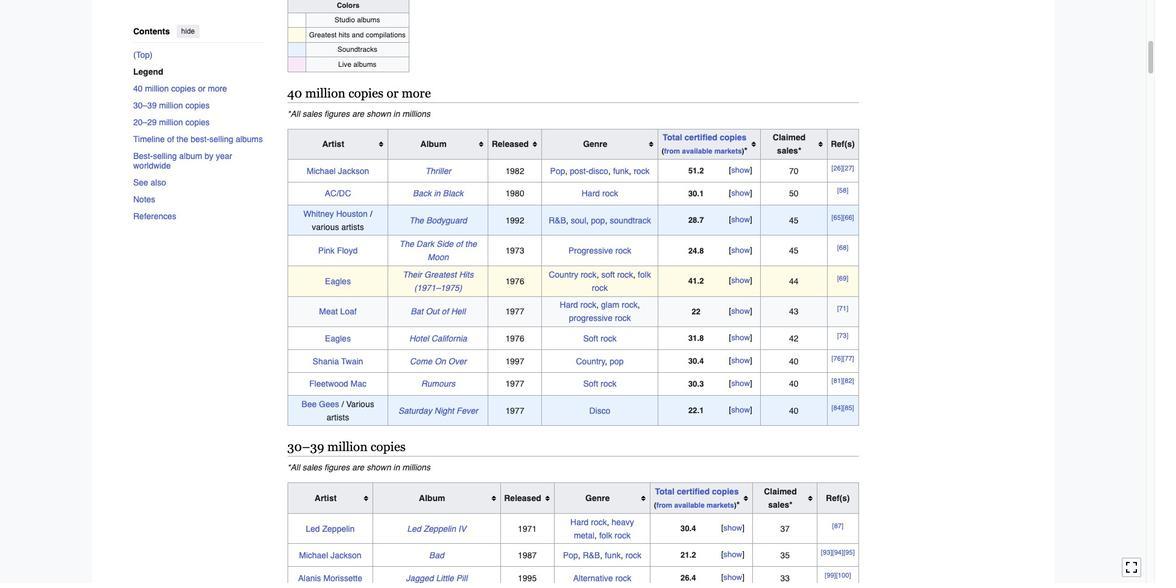 Task type: vqa. For each thing, say whether or not it's contained in the screenshot.


Task type: describe. For each thing, give the bounding box(es) containing it.
rock inside folk rock
[[592, 283, 608, 293]]

1 vertical spatial in
[[434, 189, 441, 199]]

jackson for bad
[[331, 551, 362, 561]]

rock down progressive rock link
[[601, 334, 617, 344]]

1 are from the top
[[352, 109, 364, 119]]

best-selling album by year worldwide link
[[133, 148, 263, 174]]

disco
[[590, 406, 611, 416]]

glam
[[601, 301, 620, 310]]

1 vertical spatial folk
[[600, 531, 613, 541]]

total certified copies ( from available markets ) * for funk
[[662, 133, 748, 156]]

rock right glam
[[622, 301, 638, 310]]

saturday night fever
[[398, 406, 478, 416]]

[99]
[[825, 572, 836, 580]]

) for 70
[[742, 147, 745, 156]]

40 for come on over
[[790, 357, 799, 366]]

26.4
[[681, 574, 697, 583]]

[85]
[[843, 404, 855, 413]]

0 horizontal spatial r&b link
[[549, 216, 566, 225]]

country for country , pop
[[576, 357, 606, 366]]

[65]
[[832, 214, 843, 222]]

album
[[179, 151, 202, 161]]

progressive
[[569, 246, 613, 256]]

[76] [77]
[[832, 355, 855, 363]]

notes
[[133, 195, 155, 204]]

1 horizontal spatial more
[[402, 86, 431, 101]]

bat out of hell link
[[411, 307, 466, 317]]

iv
[[459, 525, 466, 534]]

1 figures from the top
[[325, 109, 350, 119]]

show button for on
[[728, 355, 754, 368]]

rock right 'alternative' on the bottom
[[616, 574, 632, 584]]

pink floyd link
[[318, 246, 358, 256]]

back in black
[[413, 189, 464, 199]]

genre for post-disco
[[583, 140, 608, 149]]

bad link
[[429, 551, 444, 561]]

eagles for hotel
[[325, 334, 351, 344]]

albums inside "link"
[[235, 134, 263, 144]]

eagles link for their
[[325, 277, 351, 286]]

sales* for 37
[[769, 501, 793, 510]]

jagged little pill link
[[406, 574, 468, 584]]

2 *all from the top
[[287, 463, 300, 473]]

1 shown from the top
[[367, 109, 391, 119]]

on
[[435, 357, 446, 366]]

[82] link
[[843, 377, 855, 386]]

greatest inside their greatest hits (1971–1975)
[[425, 270, 457, 280]]

compilations
[[366, 31, 406, 39]]

zeppelin for led zeppelin iv
[[424, 525, 456, 534]]

22
[[692, 308, 701, 317]]

funk link for ,
[[605, 551, 621, 561]]

soft rock link for 1977
[[584, 380, 617, 389]]

hard for hard rock
[[582, 189, 600, 199]]

also
[[150, 178, 166, 187]]

/ various artists
[[327, 400, 374, 423]]

alternative rock
[[573, 574, 632, 584]]

1 vertical spatial pop
[[610, 357, 624, 366]]

studio
[[335, 16, 355, 24]]

[68]
[[838, 244, 849, 252]]

saturday night fever link
[[398, 406, 478, 416]]

alternative
[[573, 574, 613, 584]]

the dark side of the moon
[[400, 240, 477, 263]]

ac/dc
[[325, 189, 351, 199]]

progressive rock link
[[569, 246, 632, 256]]

show button for california
[[728, 332, 754, 345]]

michael for thriller
[[307, 166, 336, 176]]

20–29
[[133, 117, 156, 127]]

soundtrack
[[610, 216, 651, 225]]

rumours link
[[421, 380, 456, 389]]

their greatest hits (1971–1975)
[[403, 270, 474, 293]]

fullscreen image
[[1126, 562, 1138, 574]]

1 horizontal spatial 40 million copies or more
[[287, 86, 431, 101]]

michael jackson link for bad
[[299, 551, 362, 561]]

* for 70
[[745, 146, 748, 156]]

albums for live albums
[[354, 60, 377, 69]]

bat
[[411, 307, 424, 317]]

, left soundtrack link
[[605, 216, 608, 225]]

, left glam
[[597, 301, 599, 310]]

[66]
[[843, 214, 855, 222]]

[26]
[[832, 164, 843, 172]]

black
[[443, 189, 464, 199]]

[87]
[[833, 522, 844, 531]]

available for folk rock
[[675, 502, 705, 510]]

21.2
[[681, 551, 697, 561]]

back in black link
[[413, 189, 464, 199]]

42
[[790, 334, 799, 344]]

michael jackson link for thriller
[[307, 166, 369, 176]]

28.7
[[689, 216, 704, 225]]

soundtracks
[[338, 45, 378, 54]]

0 horizontal spatial or
[[198, 84, 205, 93]]

moon
[[428, 253, 449, 263]]

total for funk
[[663, 133, 683, 143]]

[68] link
[[838, 244, 849, 252]]

0 horizontal spatial 30–39
[[133, 100, 156, 110]]

available for funk
[[682, 147, 713, 156]]

[87] link
[[833, 522, 844, 531]]

r&b , soul , pop , soundtrack
[[549, 216, 651, 225]]

meat
[[319, 307, 338, 317]]

24.8
[[689, 246, 704, 256]]

1 horizontal spatial r&b
[[583, 551, 600, 561]]

0 vertical spatial funk
[[613, 166, 629, 176]]

million for 20–29 million copies link
[[159, 117, 183, 127]]

pop for pop , r&b , funk , rock
[[563, 551, 578, 561]]

hard for hard rock ,
[[571, 518, 589, 528]]

rock link for pop , r&b , funk , rock
[[626, 551, 642, 561]]

40 for rumours
[[790, 380, 799, 389]]

claimed for 70
[[773, 133, 806, 143]]

rock down country , pop
[[601, 380, 617, 389]]

from for funk
[[664, 147, 680, 156]]

show button for night
[[728, 405, 754, 417]]

, down ', folk rock'
[[621, 551, 623, 561]]

, down metal at the bottom
[[578, 551, 581, 561]]

pop link for pop , r&b , funk , rock
[[563, 551, 578, 561]]

[81] [82]
[[832, 377, 855, 386]]

fleetwood
[[309, 380, 348, 389]]

hard rock ,
[[571, 518, 612, 528]]

alternative rock link
[[573, 574, 632, 584]]

see also
[[133, 178, 166, 187]]

45 for 1973
[[790, 246, 799, 256]]

certified for folk rock
[[677, 487, 710, 497]]

44
[[790, 277, 799, 286]]

million for 40 million copies or more link
[[145, 84, 169, 93]]

pill
[[456, 574, 468, 584]]

0 vertical spatial pop
[[591, 216, 605, 225]]

folk rock link for hard rock ,
[[600, 531, 631, 541]]

total certified copies link for funk
[[663, 133, 747, 143]]

led zeppelin iv
[[407, 525, 466, 534]]

soul link
[[571, 216, 587, 225]]

fleetwood mac
[[309, 380, 367, 389]]

claimed for 37
[[764, 487, 797, 497]]

[94] link
[[833, 549, 844, 558]]

best-
[[133, 151, 153, 161]]

, left soul link
[[566, 216, 569, 225]]

, up ', folk rock'
[[607, 518, 610, 528]]

progressive rock
[[569, 246, 632, 256]]

1 vertical spatial 30–39 million copies
[[287, 441, 406, 455]]

zeppelin for led zeppelin
[[322, 525, 355, 534]]

, left post-
[[566, 166, 568, 176]]

0 horizontal spatial greatest
[[309, 31, 337, 39]]

jackson for thriller
[[338, 166, 369, 176]]

2 sales from the top
[[302, 463, 322, 473]]

bad
[[429, 551, 444, 561]]

/ various artists
[[312, 209, 373, 232]]

[71]
[[838, 305, 849, 314]]

their greatest hits (1971–1975) link
[[403, 270, 474, 293]]

show button for dark
[[728, 245, 754, 257]]

rock up soft rock link in the right of the page
[[616, 246, 632, 256]]

total certified copies ( from available markets ) * for folk rock
[[654, 487, 740, 510]]

rock up ', folk rock'
[[591, 518, 607, 528]]

show button for zeppelin
[[720, 523, 746, 536]]

rock down heavy
[[615, 531, 631, 541]]

show for greatest
[[732, 276, 750, 285]]

, left soft
[[597, 270, 599, 280]]

1 millions from the top
[[402, 109, 431, 119]]

0 horizontal spatial 30–39 million copies
[[133, 100, 210, 110]]

million down the / various artists
[[328, 441, 368, 455]]

0 vertical spatial in
[[394, 109, 400, 119]]

night
[[435, 406, 454, 416]]

claimed sales* for 70
[[773, 133, 806, 156]]

country for country rock , soft rock ,
[[549, 270, 579, 280]]

[94]
[[833, 549, 844, 558]]

[73] link
[[838, 332, 849, 340]]

1992
[[506, 216, 525, 225]]

1 horizontal spatial or
[[387, 86, 399, 101]]

rock down ', folk rock'
[[626, 551, 642, 561]]

alanis morissette
[[298, 574, 363, 584]]

from for folk rock
[[657, 502, 673, 510]]

, right glam
[[638, 301, 640, 310]]

pop for pop , post-disco , funk , rock
[[550, 166, 566, 176]]

the for the dark side of the moon
[[400, 240, 414, 249]]

michael for bad
[[299, 551, 328, 561]]

( for folk rock
[[654, 502, 657, 510]]

1980
[[506, 189, 525, 199]]

(1971–1975)
[[414, 283, 462, 293]]

[65] link
[[832, 214, 843, 222]]

/ for whitney houston
[[370, 209, 373, 219]]

contents
[[133, 27, 170, 36]]

hotel california
[[410, 334, 467, 344]]

* for 37
[[737, 501, 740, 510]]

hotel
[[410, 334, 429, 344]]

show for dark
[[732, 246, 750, 255]]

, right soft
[[634, 270, 636, 280]]

[95]
[[844, 549, 855, 558]]

soul
[[571, 216, 587, 225]]

sales* for 70
[[777, 146, 802, 156]]

hell
[[451, 307, 466, 317]]

morissette
[[324, 574, 363, 584]]

rock down pop , post-disco , funk , rock
[[603, 189, 619, 199]]

, up hard rock
[[609, 166, 611, 176]]

, down hard rock ,
[[595, 531, 597, 541]]

[76]
[[832, 355, 843, 363]]

1 *all from the top
[[287, 109, 300, 119]]

1 vertical spatial 30–39
[[287, 441, 324, 455]]



Task type: locate. For each thing, give the bounding box(es) containing it.
1 vertical spatial the
[[400, 240, 414, 249]]

show for night
[[732, 406, 750, 415]]

1977 for of
[[506, 307, 525, 317]]

twain
[[341, 357, 363, 366]]

total certified copies ( from available markets ) * up 21.2
[[654, 487, 740, 510]]

michael jackson up "alanis morissette" link
[[299, 551, 362, 561]]

1 horizontal spatial 30–39
[[287, 441, 324, 455]]

1 horizontal spatial pop link
[[610, 357, 624, 366]]

show
[[732, 166, 750, 175], [732, 189, 750, 198], [732, 215, 750, 224], [732, 246, 750, 255], [732, 276, 750, 285], [732, 307, 750, 316], [732, 334, 750, 343], [732, 356, 750, 365], [732, 379, 750, 388], [732, 406, 750, 415], [724, 524, 743, 533], [724, 551, 743, 560], [724, 574, 743, 583]]

soft down country link
[[584, 380, 599, 389]]

see
[[133, 178, 148, 187]]

hard up metal at the bottom
[[571, 518, 589, 528]]

1977 for fever
[[506, 406, 525, 416]]

0 vertical spatial are
[[352, 109, 364, 119]]

genre up disco
[[583, 140, 608, 149]]

/ inside the / various artists
[[342, 400, 344, 409]]

1 vertical spatial genre
[[586, 494, 610, 504]]

, down progressive rock link
[[606, 357, 608, 366]]

the bodyguard link
[[410, 216, 467, 225]]

[69]
[[838, 275, 849, 283]]

1976 for hotel california
[[506, 334, 525, 344]]

0 horizontal spatial selling
[[153, 151, 177, 161]]

ref(s) up [26] [27]
[[831, 140, 855, 149]]

1 1976 from the top
[[506, 277, 525, 286]]

) for 37
[[735, 502, 737, 510]]

1 vertical spatial r&b
[[583, 551, 600, 561]]

0 vertical spatial shown
[[367, 109, 391, 119]]

of inside "link"
[[167, 134, 174, 144]]

soft
[[602, 270, 615, 280]]

soft rock for 1976
[[584, 334, 617, 344]]

show button for in
[[728, 187, 754, 200]]

greatest
[[309, 31, 337, 39], [425, 270, 457, 280]]

michael jackson up ac/dc 'link'
[[307, 166, 369, 176]]

0 vertical spatial )
[[742, 147, 745, 156]]

30–39
[[133, 100, 156, 110], [287, 441, 324, 455]]

progressive rock link
[[569, 314, 631, 324]]

0 horizontal spatial of
[[167, 134, 174, 144]]

[93]
[[821, 549, 833, 558]]

rock link down ', folk rock'
[[626, 551, 642, 561]]

the left dark at the top of page
[[400, 240, 414, 249]]

rock left soft
[[581, 270, 597, 280]]

0 horizontal spatial more
[[208, 84, 227, 93]]

, right disco
[[629, 166, 632, 176]]

35
[[781, 551, 790, 561]]

michael jackson link up ac/dc 'link'
[[307, 166, 369, 176]]

pop link left post-
[[550, 166, 566, 176]]

pop link
[[550, 166, 566, 176], [563, 551, 578, 561]]

1 vertical spatial album
[[419, 494, 445, 504]]

folk rock link for country rock , soft rock ,
[[592, 270, 651, 293]]

funk
[[613, 166, 629, 176], [605, 551, 621, 561]]

1 horizontal spatial (
[[662, 147, 664, 156]]

led for led zeppelin iv
[[407, 525, 421, 534]]

2 eagles from the top
[[325, 334, 351, 344]]

0 vertical spatial (
[[662, 147, 664, 156]]

post-
[[570, 166, 589, 176]]

artist up ac/dc 'link'
[[322, 140, 344, 149]]

shania twain
[[313, 357, 363, 366]]

hard
[[582, 189, 600, 199], [560, 301, 578, 310], [571, 518, 589, 528]]

hard rock link down pop , post-disco , funk , rock
[[582, 189, 619, 199]]

1 vertical spatial 45
[[790, 246, 799, 256]]

of down the 20–29 million copies at the top left
[[167, 134, 174, 144]]

pop left post-
[[550, 166, 566, 176]]

2 led from the left
[[407, 525, 421, 534]]

1 vertical spatial the
[[465, 240, 477, 249]]

or down legend "link"
[[198, 84, 205, 93]]

michael
[[307, 166, 336, 176], [299, 551, 328, 561]]

1 vertical spatial )
[[735, 502, 737, 510]]

rock down glam rock link
[[615, 314, 631, 324]]

eagles link
[[325, 277, 351, 286], [325, 334, 351, 344]]

0 horizontal spatial led
[[306, 525, 320, 534]]

2 soft rock link from the top
[[584, 380, 617, 389]]

sales* up "70"
[[777, 146, 802, 156]]

50
[[790, 189, 799, 199]]

the
[[176, 134, 188, 144], [465, 240, 477, 249]]

or
[[198, 84, 205, 93], [387, 86, 399, 101]]

pop
[[591, 216, 605, 225], [610, 357, 624, 366]]

soft down progressive
[[584, 334, 599, 344]]

post-disco link
[[570, 166, 609, 176]]

1 vertical spatial soft rock
[[584, 380, 617, 389]]

artists inside / various artists
[[342, 222, 364, 232]]

[100] link
[[836, 572, 852, 580]]

show for california
[[732, 334, 750, 343]]

0 horizontal spatial the
[[176, 134, 188, 144]]

2 vertical spatial in
[[394, 463, 400, 473]]

[77] link
[[843, 355, 855, 363]]

claimed up "70"
[[773, 133, 806, 143]]

jagged
[[406, 574, 434, 584]]

pop right country link
[[610, 357, 624, 366]]

1 vertical spatial r&b link
[[583, 551, 600, 561]]

pop link for pop , post-disco , funk , rock
[[550, 166, 566, 176]]

albums right best- at left
[[235, 134, 263, 144]]

soft for 1977
[[584, 380, 599, 389]]

see also link
[[133, 174, 263, 191]]

0 vertical spatial funk link
[[613, 166, 629, 176]]

2 vertical spatial of
[[442, 307, 449, 317]]

/ right gees
[[342, 400, 344, 409]]

1995
[[518, 574, 537, 584]]

2 1977 from the top
[[506, 380, 525, 389]]

2 figures from the top
[[325, 463, 350, 473]]

1 sales from the top
[[302, 109, 322, 119]]

rock right disco
[[634, 166, 650, 176]]

1976 for their greatest hits (1971–1975)
[[506, 277, 525, 286]]

1 vertical spatial selling
[[153, 151, 177, 161]]

pop right soul
[[591, 216, 605, 225]]

funk link for funk
[[613, 166, 629, 176]]

1 horizontal spatial selling
[[209, 134, 233, 144]]

figures down live
[[325, 109, 350, 119]]

1 vertical spatial sales
[[302, 463, 322, 473]]

folk down hard rock ,
[[600, 531, 613, 541]]

genre for heavy metal
[[586, 494, 610, 504]]

the inside the dark side of the moon
[[400, 240, 414, 249]]

selling inside the "best-selling album by year worldwide"
[[153, 151, 177, 161]]

1 vertical spatial eagles
[[325, 334, 351, 344]]

2 soft rock from the top
[[584, 380, 617, 389]]

albums
[[357, 16, 380, 24], [354, 60, 377, 69], [235, 134, 263, 144]]

[58]
[[838, 187, 849, 195]]

jackson
[[338, 166, 369, 176], [331, 551, 362, 561]]

1 horizontal spatial pop
[[610, 357, 624, 366]]

1 vertical spatial eagles link
[[325, 334, 351, 344]]

show for on
[[732, 356, 750, 365]]

0 horizontal spatial *
[[737, 501, 740, 510]]

funk right disco
[[613, 166, 629, 176]]

soft
[[584, 334, 599, 344], [584, 380, 599, 389]]

hard down post-disco link
[[582, 189, 600, 199]]

available up 51.2
[[682, 147, 713, 156]]

soft rock link for 1976
[[584, 334, 617, 344]]

30.3
[[689, 380, 704, 389]]

0 vertical spatial greatest
[[309, 31, 337, 39]]

0 vertical spatial folk
[[638, 270, 651, 280]]

[84] [85]
[[832, 404, 855, 413]]

million right 20–29
[[159, 117, 183, 127]]

1 vertical spatial from available markets link
[[657, 502, 735, 510]]

0 vertical spatial ref(s)
[[831, 140, 855, 149]]

1 vertical spatial hard
[[560, 301, 578, 310]]

michael jackson link up "alanis morissette" link
[[299, 551, 362, 561]]

1 horizontal spatial greatest
[[425, 270, 457, 280]]

led zeppelin
[[306, 525, 355, 534]]

[82]
[[843, 377, 855, 386]]

0 vertical spatial r&b link
[[549, 216, 566, 225]]

40
[[133, 84, 142, 93], [287, 86, 302, 101], [790, 357, 799, 366], [790, 380, 799, 389], [790, 406, 799, 416]]

[58] link
[[838, 187, 849, 195]]

selling up year
[[209, 134, 233, 144]]

the inside the dark side of the moon
[[465, 240, 477, 249]]

artists for various
[[342, 222, 364, 232]]

claimed sales* for 37
[[764, 487, 797, 510]]

artist up led zeppelin link
[[315, 494, 337, 504]]

hard rock link up progressive
[[560, 301, 597, 310]]

0 vertical spatial 30–39 million copies
[[133, 100, 210, 110]]

1 vertical spatial sales*
[[769, 501, 793, 510]]

ref(s) for 37
[[826, 494, 850, 504]]

million down legend
[[145, 84, 169, 93]]

[73]
[[838, 332, 849, 340]]

claimed sales*
[[773, 133, 806, 156], [764, 487, 797, 510]]

folk rock link down heavy
[[600, 531, 631, 541]]

released for 1971
[[504, 494, 542, 504]]

show button for little
[[720, 573, 746, 584]]

hide button
[[176, 25, 200, 38]]

notes link
[[133, 191, 263, 208]]

1 vertical spatial certified
[[677, 487, 710, 497]]

meat loaf link
[[319, 307, 357, 317]]

california
[[432, 334, 467, 344]]

2 1976 from the top
[[506, 334, 525, 344]]

michael jackson for bad
[[299, 551, 362, 561]]

eagles for their
[[325, 277, 351, 286]]

studio albums
[[335, 16, 380, 24]]

1 vertical spatial country
[[576, 357, 606, 366]]

of right out
[[442, 307, 449, 317]]

total certified copies ( from available markets ) *
[[662, 133, 748, 156], [654, 487, 740, 510]]

1982
[[506, 166, 525, 176]]

folk rock link up glam rock link
[[592, 270, 651, 293]]

show button for bodyguard
[[728, 214, 754, 227]]

0 vertical spatial jackson
[[338, 166, 369, 176]]

or down compilations
[[387, 86, 399, 101]]

40 for saturday night fever
[[790, 406, 799, 416]]

(
[[662, 147, 664, 156], [654, 502, 657, 510]]

greatest up (1971–1975)
[[425, 270, 457, 280]]

hard rock link
[[582, 189, 619, 199], [560, 301, 597, 310], [571, 518, 607, 528]]

hard inside hard rock , glam rock , progressive rock
[[560, 301, 578, 310]]

claimed sales* up 37
[[764, 487, 797, 510]]

0 vertical spatial michael jackson
[[307, 166, 369, 176]]

0 vertical spatial artists
[[342, 222, 364, 232]]

30–39 up 20–29
[[133, 100, 156, 110]]

folk right soft rock link in the right of the page
[[638, 270, 651, 280]]

1 vertical spatial total
[[655, 487, 675, 497]]

0 vertical spatial rock link
[[634, 166, 650, 176]]

1 zeppelin from the left
[[322, 525, 355, 534]]

0 horizontal spatial 40 million copies or more
[[133, 84, 227, 93]]

1 soft rock from the top
[[584, 334, 617, 344]]

led zeppelin iv link
[[407, 525, 466, 534]]

bee
[[302, 400, 317, 409]]

1 horizontal spatial of
[[442, 307, 449, 317]]

0 vertical spatial artist
[[322, 140, 344, 149]]

artist for jackson
[[322, 140, 344, 149]]

0 vertical spatial hard rock link
[[582, 189, 619, 199]]

album for thriller
[[421, 140, 447, 149]]

artists inside the / various artists
[[327, 413, 349, 423]]

soft rock down progressive rock link
[[584, 334, 617, 344]]

eagles up shania twain
[[325, 334, 351, 344]]

of inside the dark side of the moon
[[456, 240, 463, 249]]

eagles link up shania twain
[[325, 334, 351, 344]]

0 vertical spatial country
[[549, 270, 579, 280]]

0 vertical spatial albums
[[357, 16, 380, 24]]

0 vertical spatial soft
[[584, 334, 599, 344]]

references
[[133, 211, 176, 221]]

1 vertical spatial michael jackson link
[[299, 551, 362, 561]]

1 *all sales figures are shown in millions from the top
[[287, 109, 431, 119]]

2 are from the top
[[352, 463, 364, 473]]

1 vertical spatial funk
[[605, 551, 621, 561]]

of right side
[[456, 240, 463, 249]]

pink floyd
[[318, 246, 358, 256]]

0 vertical spatial genre
[[583, 140, 608, 149]]

released for 1982
[[492, 140, 529, 149]]

soft rock for 1977
[[584, 380, 617, 389]]

fever
[[457, 406, 478, 416]]

0 vertical spatial eagles link
[[325, 277, 351, 286]]

hard for hard rock , glam rock , progressive rock
[[560, 301, 578, 310]]

led for led zeppelin
[[306, 525, 320, 534]]

zeppelin up morissette
[[322, 525, 355, 534]]

rock link right disco
[[634, 166, 650, 176]]

live albums
[[338, 60, 377, 69]]

soft rock link down progressive rock link
[[584, 334, 617, 344]]

1 soft rock link from the top
[[584, 334, 617, 344]]

their
[[403, 270, 422, 280]]

1 vertical spatial ref(s)
[[826, 494, 850, 504]]

1 45 from the top
[[790, 216, 799, 225]]

0 vertical spatial r&b
[[549, 216, 566, 225]]

country
[[549, 270, 579, 280], [576, 357, 606, 366]]

selling inside "link"
[[209, 134, 233, 144]]

albums for studio albums
[[357, 16, 380, 24]]

0 vertical spatial pop link
[[591, 216, 605, 225]]

2 soft from the top
[[584, 380, 599, 389]]

album up thriller link
[[421, 140, 447, 149]]

*all sales figures are shown in millions down the / various artists
[[287, 463, 431, 473]]

1 vertical spatial claimed
[[764, 487, 797, 497]]

,
[[566, 166, 568, 176], [609, 166, 611, 176], [629, 166, 632, 176], [566, 216, 569, 225], [587, 216, 589, 225], [605, 216, 608, 225], [597, 270, 599, 280], [634, 270, 636, 280], [597, 301, 599, 310], [638, 301, 640, 310], [606, 357, 608, 366], [607, 518, 610, 528], [595, 531, 597, 541], [578, 551, 581, 561], [600, 551, 603, 561], [621, 551, 623, 561]]

/
[[370, 209, 373, 219], [342, 400, 344, 409]]

2 horizontal spatial of
[[456, 240, 463, 249]]

1 vertical spatial 1977
[[506, 380, 525, 389]]

rock link for pop , post-disco , funk , rock
[[634, 166, 650, 176]]

artists for various
[[327, 413, 349, 423]]

/ right houston
[[370, 209, 373, 219]]

total certified copies link for folk rock
[[655, 487, 739, 497]]

claimed sales* up "70"
[[773, 133, 806, 156]]

2 millions from the top
[[402, 463, 431, 473]]

0 vertical spatial total certified copies link
[[663, 133, 747, 143]]

eagles link for hotel
[[325, 334, 351, 344]]

40 million copies or more up 30–39 million copies link
[[133, 84, 227, 93]]

2 shown from the top
[[367, 463, 391, 473]]

1 eagles link from the top
[[325, 277, 351, 286]]

meat loaf
[[319, 307, 357, 317]]

30–39 down bee
[[287, 441, 324, 455]]

30.4 for heavy metal
[[681, 525, 697, 534]]

( for funk
[[662, 147, 664, 156]]

1 vertical spatial soft rock link
[[584, 380, 617, 389]]

shania twain link
[[313, 357, 363, 366]]

r&b link left soul
[[549, 216, 566, 225]]

show for bodyguard
[[732, 215, 750, 224]]

1 vertical spatial pop
[[563, 551, 578, 561]]

1 eagles from the top
[[325, 277, 351, 286]]

show button for out
[[728, 306, 754, 318]]

/ inside / various artists
[[370, 209, 373, 219]]

30–39 million copies down the / various artists
[[287, 441, 406, 455]]

2 eagles link from the top
[[325, 334, 351, 344]]

1 vertical spatial pop link
[[563, 551, 578, 561]]

1 horizontal spatial the
[[465, 240, 477, 249]]

the for the bodyguard
[[410, 216, 424, 225]]

soundtrack link
[[610, 216, 651, 225]]

0 vertical spatial claimed sales*
[[773, 133, 806, 156]]

30.4 for pop
[[689, 357, 704, 366]]

1 vertical spatial michael
[[299, 551, 328, 561]]

[77]
[[843, 355, 855, 363]]

show for in
[[732, 189, 750, 198]]

0 vertical spatial 45
[[790, 216, 799, 225]]

little
[[436, 574, 454, 584]]

the right side
[[465, 240, 477, 249]]

1 horizontal spatial *
[[745, 146, 748, 156]]

0 vertical spatial michael jackson link
[[307, 166, 369, 176]]

1 vertical spatial of
[[456, 240, 463, 249]]

whitney houston
[[304, 209, 368, 219]]

the inside "link"
[[176, 134, 188, 144]]

released up 1971
[[504, 494, 542, 504]]

show for zeppelin
[[724, 524, 743, 533]]

hard rock link up metal at the bottom
[[571, 518, 607, 528]]

markets for 70
[[715, 147, 742, 156]]

45 for 1992
[[790, 216, 799, 225]]

1 soft from the top
[[584, 334, 599, 344]]

hard up progressive
[[560, 301, 578, 310]]

[26] [27]
[[832, 164, 855, 172]]

loaf
[[340, 307, 357, 317]]

43
[[790, 307, 799, 317]]

funk link right disco
[[613, 166, 629, 176]]

rock right soft
[[618, 270, 634, 280]]

0 vertical spatial claimed
[[773, 133, 806, 143]]

sales
[[302, 109, 322, 119], [302, 463, 322, 473]]

hard rock
[[582, 189, 619, 199]]

1 vertical spatial funk link
[[605, 551, 621, 561]]

artists down houston
[[342, 222, 364, 232]]

1976 up 1997
[[506, 334, 525, 344]]

country link
[[576, 357, 606, 366]]

1 vertical spatial albums
[[354, 60, 377, 69]]

mac
[[351, 380, 367, 389]]

0 vertical spatial album
[[421, 140, 447, 149]]

30.4 up 21.2
[[681, 525, 697, 534]]

michael jackson for thriller
[[307, 166, 369, 176]]

rock up progressive
[[581, 301, 597, 310]]

markets for 37
[[707, 502, 735, 510]]

album for led zeppelin iv
[[419, 494, 445, 504]]

2 *all sales figures are shown in millions from the top
[[287, 463, 431, 473]]

, up alternative rock link
[[600, 551, 603, 561]]

greatest hits and compilations
[[309, 31, 406, 39]]

1 led from the left
[[306, 525, 320, 534]]

pop down metal at the bottom
[[563, 551, 578, 561]]

are down live albums
[[352, 109, 364, 119]]

hard rock link for heavy metal
[[571, 518, 607, 528]]

0 horizontal spatial zeppelin
[[322, 525, 355, 534]]

1 horizontal spatial folk
[[638, 270, 651, 280]]

1 vertical spatial *
[[737, 501, 740, 510]]

1 1977 from the top
[[506, 307, 525, 317]]

million for 30–39 million copies link
[[159, 100, 183, 110]]

2 vertical spatial hard rock link
[[571, 518, 607, 528]]

2 45 from the top
[[790, 246, 799, 256]]

folk inside folk rock
[[638, 270, 651, 280]]

1976 down 1973
[[506, 277, 525, 286]]

0 vertical spatial certified
[[685, 133, 718, 143]]

0 vertical spatial from available markets link
[[664, 147, 742, 156]]

genre up hard rock ,
[[586, 494, 610, 504]]

the up dark at the top of page
[[410, 216, 424, 225]]

pop link right country link
[[610, 357, 624, 366]]

soft rock link down country , pop
[[584, 380, 617, 389]]

[27]
[[843, 164, 855, 172]]

million down live
[[305, 86, 346, 101]]

thriller link
[[425, 166, 451, 176]]

bee gees link
[[302, 400, 339, 409]]

1 horizontal spatial led
[[407, 525, 421, 534]]

heavy
[[612, 518, 634, 528]]

markets
[[715, 147, 742, 156], [707, 502, 735, 510]]

2 vertical spatial 1977
[[506, 406, 525, 416]]

michael up "alanis"
[[299, 551, 328, 561]]

hard rock link for glam rock
[[560, 301, 597, 310]]

0 vertical spatial 1977
[[506, 307, 525, 317]]

soft for 1976
[[584, 334, 599, 344]]

0 vertical spatial available
[[682, 147, 713, 156]]

0 vertical spatial pop link
[[550, 166, 566, 176]]

0 vertical spatial markets
[[715, 147, 742, 156]]

r&b down metal at the bottom
[[583, 551, 600, 561]]

2 zeppelin from the left
[[424, 525, 456, 534]]

0 vertical spatial folk rock link
[[592, 270, 651, 293]]

figures down the / various artists
[[325, 463, 350, 473]]

/ for bee gees
[[342, 400, 344, 409]]

, down hard rock
[[587, 216, 589, 225]]

show button for greatest
[[728, 275, 754, 288]]

certified for funk
[[685, 133, 718, 143]]

3 1977 from the top
[[506, 406, 525, 416]]

from available markets link for funk
[[664, 147, 742, 156]]

45 down "50"
[[790, 216, 799, 225]]

artist for zeppelin
[[315, 494, 337, 504]]

pink
[[318, 246, 335, 256]]

30.4
[[689, 357, 704, 366], [681, 525, 697, 534]]

michael up ac/dc 'link'
[[307, 166, 336, 176]]

40 million copies or more down live albums
[[287, 86, 431, 101]]

best-selling album by year worldwide
[[133, 151, 232, 170]]

1 vertical spatial total certified copies ( from available markets ) *
[[654, 487, 740, 510]]

show for out
[[732, 307, 750, 316]]

r&b left soul
[[549, 216, 566, 225]]



